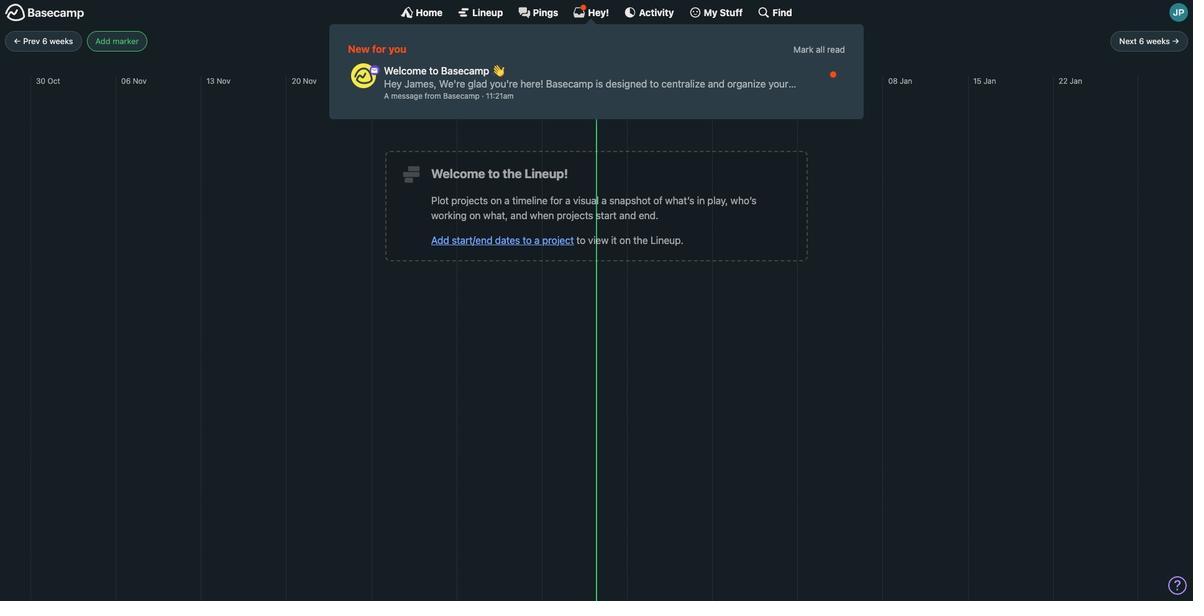 Task type: describe. For each thing, give the bounding box(es) containing it.
2 weeks from the left
[[1147, 36, 1170, 46]]

0 vertical spatial the
[[503, 166, 522, 181]]

1 and from the left
[[511, 210, 527, 221]]

20 nov
[[292, 76, 317, 85]]

lineup
[[473, 7, 503, 18]]

what,
[[483, 210, 508, 221]]

👋
[[492, 66, 504, 77]]

a up start
[[602, 195, 607, 206]]

visual
[[573, 195, 599, 206]]

jan for 15 jan
[[984, 76, 996, 85]]

find
[[773, 7, 792, 18]]

who's
[[731, 195, 757, 206]]

mark
[[794, 44, 814, 55]]

mark all read
[[794, 44, 845, 55]]

prev
[[23, 36, 40, 46]]

welcome to the lineup!
[[431, 166, 568, 181]]

plot projects on a timeline for a visual a snapshot of what's in play, who's working on what, and when projects start and end.
[[431, 195, 757, 221]]

all
[[816, 44, 825, 55]]

22
[[1059, 76, 1068, 85]]

30
[[36, 76, 45, 85]]

dec for 25 dec
[[729, 76, 743, 85]]

to left view
[[577, 235, 586, 246]]

nov for 20 nov
[[303, 76, 317, 85]]

04 dec
[[462, 76, 488, 85]]

add marker
[[95, 36, 139, 46]]

11:21am element
[[486, 91, 514, 101]]

home link
[[401, 6, 443, 19]]

01 jan
[[803, 76, 826, 85]]

next
[[1120, 36, 1137, 46]]

add marker link
[[87, 31, 148, 51]]

04
[[462, 76, 472, 85]]

27
[[377, 76, 386, 85]]

1 weeks from the left
[[50, 36, 73, 46]]

13 nov
[[207, 76, 231, 85]]

marker
[[113, 36, 139, 46]]

read
[[827, 44, 845, 55]]

dec for 04 dec
[[474, 76, 488, 85]]

dec for 11 dec
[[557, 76, 570, 85]]

stuff
[[720, 7, 743, 18]]

home
[[416, 7, 443, 18]]

20
[[292, 76, 301, 85]]

06 nov
[[121, 76, 147, 85]]

welcome for welcome to basecamp 👋
[[384, 66, 427, 77]]

timeline
[[512, 195, 548, 206]]

2 6 from the left
[[1139, 36, 1145, 46]]

my stuff
[[704, 7, 743, 18]]

snapshot
[[610, 195, 651, 206]]

for inside main element
[[372, 43, 386, 55]]

pings button
[[518, 6, 558, 19]]

1 6 from the left
[[42, 36, 47, 46]]

11
[[548, 76, 554, 85]]

06
[[121, 76, 131, 85]]

main element
[[0, 0, 1193, 119]]

my
[[704, 7, 718, 18]]

2 and from the left
[[619, 210, 636, 221]]

find button
[[758, 6, 792, 19]]

onboarding image
[[370, 66, 380, 75]]

view
[[588, 235, 609, 246]]

01
[[803, 76, 811, 85]]

activity
[[639, 7, 674, 18]]

start
[[596, 210, 617, 221]]

new
[[348, 43, 370, 55]]

of
[[654, 195, 663, 206]]

lineup.
[[651, 235, 684, 246]]

a left visual
[[565, 195, 571, 206]]

end.
[[639, 210, 659, 221]]

hey! button
[[573, 4, 609, 19]]

30 oct
[[36, 76, 60, 85]]

← prev 6 weeks
[[14, 36, 73, 46]]

from
[[425, 91, 441, 101]]

a left project
[[535, 235, 540, 246]]

→
[[1173, 36, 1180, 46]]

1 horizontal spatial on
[[491, 195, 502, 206]]



Task type: locate. For each thing, give the bounding box(es) containing it.
dec right 11 at the top left of page
[[557, 76, 570, 85]]

when
[[530, 210, 554, 221]]

1 horizontal spatial 6
[[1139, 36, 1145, 46]]

2 horizontal spatial on
[[620, 235, 631, 246]]

welcome up the plot in the left top of the page
[[431, 166, 485, 181]]

0 vertical spatial welcome
[[384, 66, 427, 77]]

nov for 06 nov
[[133, 76, 147, 85]]

the
[[503, 166, 522, 181], [634, 235, 648, 246]]

0 vertical spatial basecamp
[[441, 66, 489, 77]]

0 vertical spatial for
[[372, 43, 386, 55]]

15
[[974, 76, 982, 85]]

welcome inside main element
[[384, 66, 427, 77]]

james peterson image
[[1170, 3, 1189, 22]]

11 dec
[[548, 76, 570, 85]]

lineup link
[[458, 6, 503, 19]]

on up 'what,'
[[491, 195, 502, 206]]

6 right next
[[1139, 36, 1145, 46]]

←
[[14, 36, 21, 46]]

2 vertical spatial on
[[620, 235, 631, 246]]

to up from
[[429, 66, 439, 77]]

13
[[207, 76, 215, 85]]

3 jan from the left
[[984, 76, 996, 85]]

projects down visual
[[557, 210, 594, 221]]

next 6 weeks →
[[1120, 36, 1180, 46]]

to right dates
[[523, 235, 532, 246]]

6
[[42, 36, 47, 46], [1139, 36, 1145, 46]]

welcome for welcome to the lineup!
[[431, 166, 485, 181]]

18 dec
[[633, 76, 657, 85]]

to inside main element
[[429, 66, 439, 77]]

1 vertical spatial add
[[431, 235, 449, 246]]

6 right the prev
[[42, 36, 47, 46]]

welcome down you
[[384, 66, 427, 77]]

dec for 18 dec
[[643, 76, 657, 85]]

1 jan from the left
[[814, 76, 826, 85]]

add for add start/end dates to a project to view it on the lineup.
[[431, 235, 449, 246]]

nov right 06
[[133, 76, 147, 85]]

0 horizontal spatial welcome
[[384, 66, 427, 77]]

nov right 20
[[303, 76, 317, 85]]

1 vertical spatial the
[[634, 235, 648, 246]]

for inside plot projects on a timeline for a visual a snapshot of what's in play, who's working on what, and when projects start and end.
[[550, 195, 563, 206]]

add start/end dates to a project to view it on the lineup.
[[431, 235, 684, 246]]

to up 'what,'
[[488, 166, 500, 181]]

jan right "08"
[[900, 76, 913, 85]]

for left you
[[372, 43, 386, 55]]

1 vertical spatial welcome
[[431, 166, 485, 181]]

0 horizontal spatial add
[[95, 36, 110, 46]]

on right it
[[620, 235, 631, 246]]

add down working
[[431, 235, 449, 246]]

the down end.
[[634, 235, 648, 246]]

1 dec from the left
[[474, 76, 488, 85]]

on left 'what,'
[[470, 210, 481, 221]]

weeks left "→"
[[1147, 36, 1170, 46]]

3 nov from the left
[[303, 76, 317, 85]]

add start/end dates to a project link
[[431, 235, 574, 246]]

a
[[505, 195, 510, 206], [565, 195, 571, 206], [602, 195, 607, 206], [535, 235, 540, 246]]

the up timeline
[[503, 166, 522, 181]]

nov for 13 nov
[[217, 76, 231, 85]]

nov for 27 nov
[[388, 76, 402, 85]]

nov
[[133, 76, 147, 85], [217, 76, 231, 85], [303, 76, 317, 85], [388, 76, 402, 85]]

4 nov from the left
[[388, 76, 402, 85]]

message
[[391, 91, 423, 101]]

a up 'what,'
[[505, 195, 510, 206]]

add
[[95, 36, 110, 46], [431, 235, 449, 246]]

you
[[389, 43, 407, 55]]

2 nov from the left
[[217, 76, 231, 85]]

dec right 25
[[729, 76, 743, 85]]

2 jan from the left
[[900, 76, 913, 85]]

jan for 01 jan
[[814, 76, 826, 85]]

basecamp image
[[351, 64, 376, 89]]

0 horizontal spatial and
[[511, 210, 527, 221]]

on
[[491, 195, 502, 206], [470, 210, 481, 221], [620, 235, 631, 246]]

working
[[431, 210, 467, 221]]

mark all read button
[[794, 43, 845, 56]]

dec right 04
[[474, 76, 488, 85]]

in
[[697, 195, 705, 206]]

weeks
[[50, 36, 73, 46], [1147, 36, 1170, 46]]

1 horizontal spatial welcome
[[431, 166, 485, 181]]

lineup!
[[525, 166, 568, 181]]

1 horizontal spatial add
[[431, 235, 449, 246]]

jan
[[814, 76, 826, 85], [900, 76, 913, 85], [984, 76, 996, 85], [1070, 76, 1083, 85]]

1 horizontal spatial for
[[550, 195, 563, 206]]

dates
[[495, 235, 520, 246]]

projects
[[452, 195, 488, 206], [557, 210, 594, 221]]

jan right 01
[[814, 76, 826, 85]]

start/end
[[452, 235, 493, 246]]

oct
[[48, 76, 60, 85]]

to
[[429, 66, 439, 77], [488, 166, 500, 181], [523, 235, 532, 246], [577, 235, 586, 246]]

and down timeline
[[511, 210, 527, 221]]

dec right 18
[[643, 76, 657, 85]]

plot
[[431, 195, 449, 206]]

add for add marker
[[95, 36, 110, 46]]

projects up working
[[452, 195, 488, 206]]

a
[[384, 91, 389, 101]]

it
[[611, 235, 617, 246]]

new for you
[[348, 43, 407, 55]]

0 horizontal spatial for
[[372, 43, 386, 55]]

welcome to basecamp 👋
[[384, 66, 504, 77]]

add left marker
[[95, 36, 110, 46]]

0 vertical spatial add
[[95, 36, 110, 46]]

1 vertical spatial on
[[470, 210, 481, 221]]

for up when
[[550, 195, 563, 206]]

0 horizontal spatial on
[[470, 210, 481, 221]]

dec
[[474, 76, 488, 85], [557, 76, 570, 85], [643, 76, 657, 85], [729, 76, 743, 85]]

1 vertical spatial for
[[550, 195, 563, 206]]

welcome
[[384, 66, 427, 77], [431, 166, 485, 181]]

a message from basecamp 11:21am
[[384, 91, 514, 101]]

25
[[718, 76, 727, 85]]

1 nov from the left
[[133, 76, 147, 85]]

08 jan
[[889, 76, 913, 85]]

0 horizontal spatial weeks
[[50, 36, 73, 46]]

and
[[511, 210, 527, 221], [619, 210, 636, 221]]

0 vertical spatial on
[[491, 195, 502, 206]]

play,
[[708, 195, 728, 206]]

1 horizontal spatial the
[[634, 235, 648, 246]]

my stuff button
[[689, 6, 743, 19]]

jan for 08 jan
[[900, 76, 913, 85]]

project
[[542, 235, 574, 246]]

basecamp up a message from basecamp 11:21am
[[441, 66, 489, 77]]

3 dec from the left
[[643, 76, 657, 85]]

25 dec
[[718, 76, 743, 85]]

4 jan from the left
[[1070, 76, 1083, 85]]

1 horizontal spatial and
[[619, 210, 636, 221]]

0 horizontal spatial projects
[[452, 195, 488, 206]]

22 jan
[[1059, 76, 1083, 85]]

0 horizontal spatial the
[[503, 166, 522, 181]]

nov right 13
[[217, 76, 231, 85]]

jan right the "15"
[[984, 76, 996, 85]]

08
[[889, 76, 898, 85]]

activity link
[[624, 6, 674, 19]]

nov right 27
[[388, 76, 402, 85]]

1 vertical spatial basecamp
[[443, 91, 480, 101]]

and down the snapshot
[[619, 210, 636, 221]]

weeks right the prev
[[50, 36, 73, 46]]

2 dec from the left
[[557, 76, 570, 85]]

11:21am
[[486, 91, 514, 101]]

1 horizontal spatial weeks
[[1147, 36, 1170, 46]]

27 nov
[[377, 76, 402, 85]]

15 jan
[[974, 76, 996, 85]]

jan right 22
[[1070, 76, 1083, 85]]

what's
[[665, 195, 695, 206]]

pings
[[533, 7, 558, 18]]

basecamp
[[441, 66, 489, 77], [443, 91, 480, 101]]

1 horizontal spatial projects
[[557, 210, 594, 221]]

1 vertical spatial projects
[[557, 210, 594, 221]]

4 dec from the left
[[729, 76, 743, 85]]

switch accounts image
[[5, 3, 85, 22]]

hey!
[[588, 7, 609, 18]]

basecamp down 04
[[443, 91, 480, 101]]

18
[[633, 76, 641, 85]]

0 horizontal spatial 6
[[42, 36, 47, 46]]

jan for 22 jan
[[1070, 76, 1083, 85]]

0 vertical spatial projects
[[452, 195, 488, 206]]



Task type: vqa. For each thing, say whether or not it's contained in the screenshot.
25 DEC on the right of page
yes



